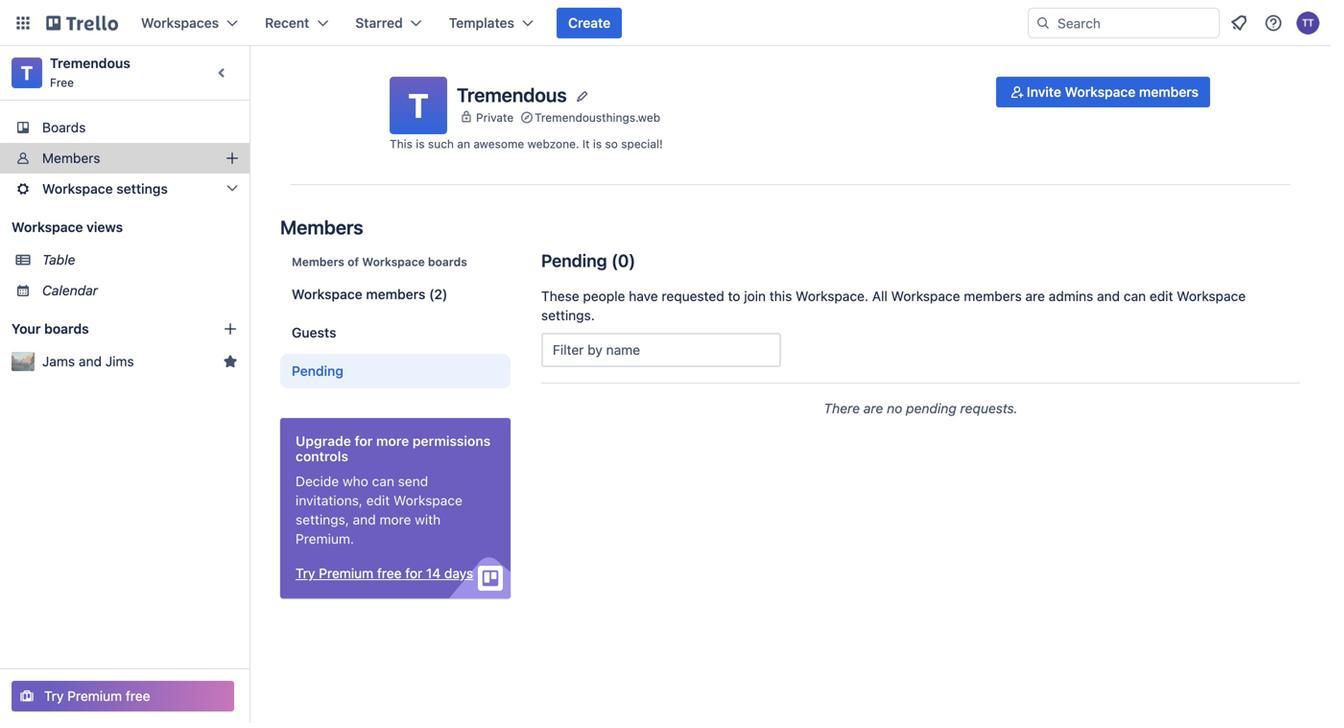 Task type: vqa. For each thing, say whether or not it's contained in the screenshot.
Pet
no



Task type: describe. For each thing, give the bounding box(es) containing it.
calendar link
[[42, 281, 238, 300]]

workspace inside the upgrade for more permissions controls decide who can send invitations, edit workspace settings, and more with premium.
[[394, 493, 463, 509]]

0 vertical spatial more
[[376, 433, 409, 449]]

)
[[629, 251, 636, 271]]

edit inside these people have requested to join this workspace. all workspace members are admins and can edit workspace settings.
[[1150, 288, 1174, 304]]

1 vertical spatial members
[[280, 216, 363, 239]]

this is such an awesome webzone. it is so special!
[[390, 137, 663, 151]]

members of workspace boards
[[292, 255, 467, 269]]

0 vertical spatial members
[[42, 150, 100, 166]]

it
[[583, 137, 590, 151]]

no
[[887, 401, 903, 417]]

decide
[[296, 474, 339, 490]]

tremendousthings.web link
[[535, 108, 661, 127]]

to
[[728, 288, 741, 304]]

premium.
[[296, 531, 354, 547]]

settings,
[[296, 512, 349, 528]]

and for settings,
[[353, 512, 376, 528]]

an
[[457, 137, 470, 151]]

your
[[12, 321, 41, 337]]

jams and jims
[[42, 354, 134, 370]]

search image
[[1036, 15, 1051, 31]]

there are no pending requests.
[[824, 401, 1018, 417]]

0 vertical spatial boards
[[428, 255, 467, 269]]

have
[[629, 288, 658, 304]]

invite
[[1027, 84, 1062, 100]]

settings
[[116, 181, 168, 197]]

admins
[[1049, 288, 1094, 304]]

workspace inside popup button
[[42, 181, 113, 197]]

14
[[426, 566, 441, 582]]

send
[[398, 474, 428, 490]]

table link
[[42, 251, 238, 270]]

controls
[[296, 449, 348, 465]]

boards
[[42, 120, 86, 135]]

jams and jims link
[[42, 352, 215, 372]]

Search field
[[1051, 9, 1219, 37]]

workspace settings
[[42, 181, 168, 197]]

tremendousthings.web
[[535, 111, 661, 124]]

join
[[744, 288, 766, 304]]

days
[[444, 566, 473, 582]]

Filter by name text field
[[541, 333, 781, 368]]

guests
[[292, 325, 336, 341]]

all
[[872, 288, 888, 304]]

with
[[415, 512, 441, 528]]

jims
[[105, 354, 134, 370]]

special!
[[621, 137, 663, 151]]

pending
[[906, 401, 957, 417]]

workspace settings button
[[0, 174, 250, 204]]

try for try premium free for 14 days
[[296, 566, 315, 582]]

invite workspace members button
[[996, 77, 1211, 108]]

free for try premium free
[[126, 689, 150, 705]]

try premium free for 14 days button
[[296, 565, 473, 584]]

this
[[770, 288, 792, 304]]

tremendous for tremendous free
[[50, 55, 130, 71]]

for inside button
[[405, 566, 423, 582]]

1 horizontal spatial pending
[[541, 251, 607, 271]]

requests.
[[961, 401, 1018, 417]]

people
[[583, 288, 625, 304]]

views
[[86, 219, 123, 235]]

try premium free button
[[12, 682, 234, 712]]

private
[[476, 111, 514, 124]]

workspace navigation collapse icon image
[[209, 60, 236, 86]]

0 horizontal spatial boards
[[44, 321, 89, 337]]

are inside these people have requested to join this workspace. all workspace members are admins and can edit workspace settings.
[[1026, 288, 1045, 304]]

pending inside pending link
[[292, 363, 344, 379]]

1 is from the left
[[416, 137, 425, 151]]

so
[[605, 137, 618, 151]]

2 vertical spatial members
[[292, 255, 345, 269]]



Task type: locate. For each thing, give the bounding box(es) containing it.
1 horizontal spatial and
[[353, 512, 376, 528]]

more up send
[[376, 433, 409, 449]]

members down boards
[[42, 150, 100, 166]]

of
[[348, 255, 359, 269]]

can right admins
[[1124, 288, 1146, 304]]

1 vertical spatial edit
[[366, 493, 390, 509]]

t for t link
[[21, 61, 33, 84]]

workspace
[[1065, 84, 1136, 100], [42, 181, 113, 197], [12, 219, 83, 235], [362, 255, 425, 269], [292, 287, 363, 302], [892, 288, 961, 304], [1177, 288, 1246, 304], [394, 493, 463, 509]]

are left "no"
[[864, 401, 884, 417]]

tremendous up "free"
[[50, 55, 130, 71]]

0
[[618, 251, 629, 271]]

and right admins
[[1097, 288, 1120, 304]]

1 vertical spatial t
[[408, 85, 429, 125]]

2 vertical spatial and
[[353, 512, 376, 528]]

boards up (2)
[[428, 255, 467, 269]]

0 vertical spatial tremendous
[[50, 55, 130, 71]]

edit right admins
[[1150, 288, 1174, 304]]

can inside the upgrade for more permissions controls decide who can send invitations, edit workspace settings, and more with premium.
[[372, 474, 394, 490]]

1 horizontal spatial for
[[405, 566, 423, 582]]

free inside "button"
[[126, 689, 150, 705]]

tremendous
[[50, 55, 130, 71], [457, 83, 567, 106]]

and down who
[[353, 512, 376, 528]]

primary element
[[0, 0, 1332, 46]]

premium inside "button"
[[67, 689, 122, 705]]

is right 'it'
[[593, 137, 602, 151]]

for
[[355, 433, 373, 449], [405, 566, 423, 582]]

0 horizontal spatial tremendous
[[50, 55, 130, 71]]

0 horizontal spatial is
[[416, 137, 425, 151]]

table
[[42, 252, 75, 268]]

templates button
[[437, 8, 545, 38]]

calendar
[[42, 283, 98, 299]]

edit
[[1150, 288, 1174, 304], [366, 493, 390, 509]]

0 horizontal spatial are
[[864, 401, 884, 417]]

members link
[[0, 143, 250, 174]]

sm image
[[1008, 83, 1027, 102]]

try for try premium free
[[44, 689, 64, 705]]

tremendous up private
[[457, 83, 567, 106]]

try inside "try premium free for 14 days" button
[[296, 566, 315, 582]]

create
[[568, 15, 611, 31]]

there
[[824, 401, 860, 417]]

invitations,
[[296, 493, 363, 509]]

try premium free
[[44, 689, 150, 705]]

can inside these people have requested to join this workspace. all workspace members are admins and can edit workspace settings.
[[1124, 288, 1146, 304]]

recent button
[[253, 8, 340, 38]]

1 vertical spatial and
[[79, 354, 102, 370]]

tremendous link
[[50, 55, 130, 71]]

0 horizontal spatial can
[[372, 474, 394, 490]]

0 horizontal spatial edit
[[366, 493, 390, 509]]

can
[[1124, 288, 1146, 304], [372, 474, 394, 490]]

workspace.
[[796, 288, 869, 304]]

0 vertical spatial try
[[296, 566, 315, 582]]

1 horizontal spatial are
[[1026, 288, 1045, 304]]

open information menu image
[[1264, 13, 1284, 33]]

0 notifications image
[[1228, 12, 1251, 35]]

members
[[1140, 84, 1199, 100], [366, 287, 426, 302], [964, 288, 1022, 304]]

who
[[343, 474, 369, 490]]

for right upgrade
[[355, 433, 373, 449]]

t up this
[[408, 85, 429, 125]]

workspace views
[[12, 219, 123, 235]]

such
[[428, 137, 454, 151]]

2 horizontal spatial members
[[1140, 84, 1199, 100]]

1 vertical spatial pending
[[292, 363, 344, 379]]

terry turtle (terryturtle) image
[[1297, 12, 1320, 35]]

starred
[[356, 15, 403, 31]]

0 vertical spatial premium
[[319, 566, 374, 582]]

2 is from the left
[[593, 137, 602, 151]]

1 vertical spatial try
[[44, 689, 64, 705]]

0 vertical spatial and
[[1097, 288, 1120, 304]]

are left admins
[[1026, 288, 1045, 304]]

(2)
[[429, 287, 448, 302]]

and for admins
[[1097, 288, 1120, 304]]

is
[[416, 137, 425, 151], [593, 137, 602, 151]]

0 horizontal spatial t
[[21, 61, 33, 84]]

1 horizontal spatial edit
[[1150, 288, 1174, 304]]

pending
[[541, 251, 607, 271], [292, 363, 344, 379]]

tremendous free
[[50, 55, 130, 89]]

1 vertical spatial for
[[405, 566, 423, 582]]

these people have requested to join this workspace. all workspace members are admins and can edit workspace settings.
[[541, 288, 1246, 324]]

1 horizontal spatial premium
[[319, 566, 374, 582]]

starred button
[[344, 8, 434, 38]]

upgrade for more permissions controls decide who can send invitations, edit workspace settings, and more with premium.
[[296, 433, 491, 547]]

and left jims on the left of page
[[79, 354, 102, 370]]

1 vertical spatial boards
[[44, 321, 89, 337]]

1 vertical spatial tremendous
[[457, 83, 567, 106]]

free
[[50, 76, 74, 89]]

1 horizontal spatial is
[[593, 137, 602, 151]]

and
[[1097, 288, 1120, 304], [79, 354, 102, 370], [353, 512, 376, 528]]

guests link
[[280, 316, 511, 350]]

t left "free"
[[21, 61, 33, 84]]

t link
[[12, 58, 42, 88]]

0 vertical spatial are
[[1026, 288, 1045, 304]]

workspaces
[[141, 15, 219, 31]]

t inside button
[[408, 85, 429, 125]]

boards
[[428, 255, 467, 269], [44, 321, 89, 337]]

0 vertical spatial can
[[1124, 288, 1146, 304]]

workspace inside invite workspace members button
[[1065, 84, 1136, 100]]

premium for try premium free
[[67, 689, 122, 705]]

more
[[376, 433, 409, 449], [380, 512, 411, 528]]

t button
[[390, 77, 447, 134]]

1 vertical spatial are
[[864, 401, 884, 417]]

your boards
[[12, 321, 89, 337]]

1 horizontal spatial free
[[377, 566, 402, 582]]

0 horizontal spatial try
[[44, 689, 64, 705]]

pending up these
[[541, 251, 607, 271]]

try premium free for 14 days
[[296, 566, 473, 582]]

1 horizontal spatial t
[[408, 85, 429, 125]]

invite workspace members
[[1027, 84, 1199, 100]]

1 vertical spatial more
[[380, 512, 411, 528]]

0 horizontal spatial premium
[[67, 689, 122, 705]]

create button
[[557, 8, 622, 38]]

and inside the upgrade for more permissions controls decide who can send invitations, edit workspace settings, and more with premium.
[[353, 512, 376, 528]]

1 vertical spatial can
[[372, 474, 394, 490]]

for left 14
[[405, 566, 423, 582]]

0 vertical spatial pending
[[541, 251, 607, 271]]

members inside button
[[1140, 84, 1199, 100]]

free inside button
[[377, 566, 402, 582]]

free for try premium free for 14 days
[[377, 566, 402, 582]]

1 horizontal spatial boards
[[428, 255, 467, 269]]

edit inside the upgrade for more permissions controls decide who can send invitations, edit workspace settings, and more with premium.
[[366, 493, 390, 509]]

1 horizontal spatial tremendous
[[457, 83, 567, 106]]

boards link
[[0, 112, 250, 143]]

recent
[[265, 15, 309, 31]]

premium
[[319, 566, 374, 582], [67, 689, 122, 705]]

try inside try premium free "button"
[[44, 689, 64, 705]]

0 vertical spatial for
[[355, 433, 373, 449]]

members down search field
[[1140, 84, 1199, 100]]

for inside the upgrade for more permissions controls decide who can send invitations, edit workspace settings, and more with premium.
[[355, 433, 373, 449]]

members down "members of workspace boards"
[[366, 287, 426, 302]]

are
[[1026, 288, 1045, 304], [864, 401, 884, 417]]

0 horizontal spatial and
[[79, 354, 102, 370]]

1 horizontal spatial members
[[964, 288, 1022, 304]]

more left "with"
[[380, 512, 411, 528]]

upgrade
[[296, 433, 351, 449]]

can right who
[[372, 474, 394, 490]]

members left admins
[[964, 288, 1022, 304]]

0 horizontal spatial for
[[355, 433, 373, 449]]

0 horizontal spatial pending
[[292, 363, 344, 379]]

1 vertical spatial premium
[[67, 689, 122, 705]]

members left of
[[292, 255, 345, 269]]

0 horizontal spatial free
[[126, 689, 150, 705]]

this
[[390, 137, 413, 151]]

premium for try premium free for 14 days
[[319, 566, 374, 582]]

(
[[611, 251, 618, 271]]

requested
[[662, 288, 725, 304]]

add board image
[[223, 322, 238, 337]]

0 horizontal spatial members
[[366, 287, 426, 302]]

your boards with 1 items element
[[12, 318, 194, 341]]

back to home image
[[46, 8, 118, 38]]

0 vertical spatial t
[[21, 61, 33, 84]]

1 horizontal spatial try
[[296, 566, 315, 582]]

awesome
[[474, 137, 524, 151]]

premium inside button
[[319, 566, 374, 582]]

pending link
[[280, 354, 511, 389]]

0 vertical spatial free
[[377, 566, 402, 582]]

webzone.
[[528, 137, 579, 151]]

workspace members
[[292, 287, 426, 302]]

1 vertical spatial free
[[126, 689, 150, 705]]

members up of
[[280, 216, 363, 239]]

( 0 )
[[611, 251, 636, 271]]

permissions
[[413, 433, 491, 449]]

these
[[541, 288, 580, 304]]

edit down who
[[366, 493, 390, 509]]

and inside these people have requested to join this workspace. all workspace members are admins and can edit workspace settings.
[[1097, 288, 1120, 304]]

starred icon image
[[223, 354, 238, 370]]

settings.
[[541, 308, 595, 324]]

t
[[21, 61, 33, 84], [408, 85, 429, 125]]

is right this
[[416, 137, 425, 151]]

pending down the guests
[[292, 363, 344, 379]]

tremendous for tremendous
[[457, 83, 567, 106]]

boards up jams
[[44, 321, 89, 337]]

t for t button
[[408, 85, 429, 125]]

templates
[[449, 15, 515, 31]]

0 vertical spatial edit
[[1150, 288, 1174, 304]]

jams
[[42, 354, 75, 370]]

2 horizontal spatial and
[[1097, 288, 1120, 304]]

members inside these people have requested to join this workspace. all workspace members are admins and can edit workspace settings.
[[964, 288, 1022, 304]]

1 horizontal spatial can
[[1124, 288, 1146, 304]]

workspaces button
[[130, 8, 250, 38]]



